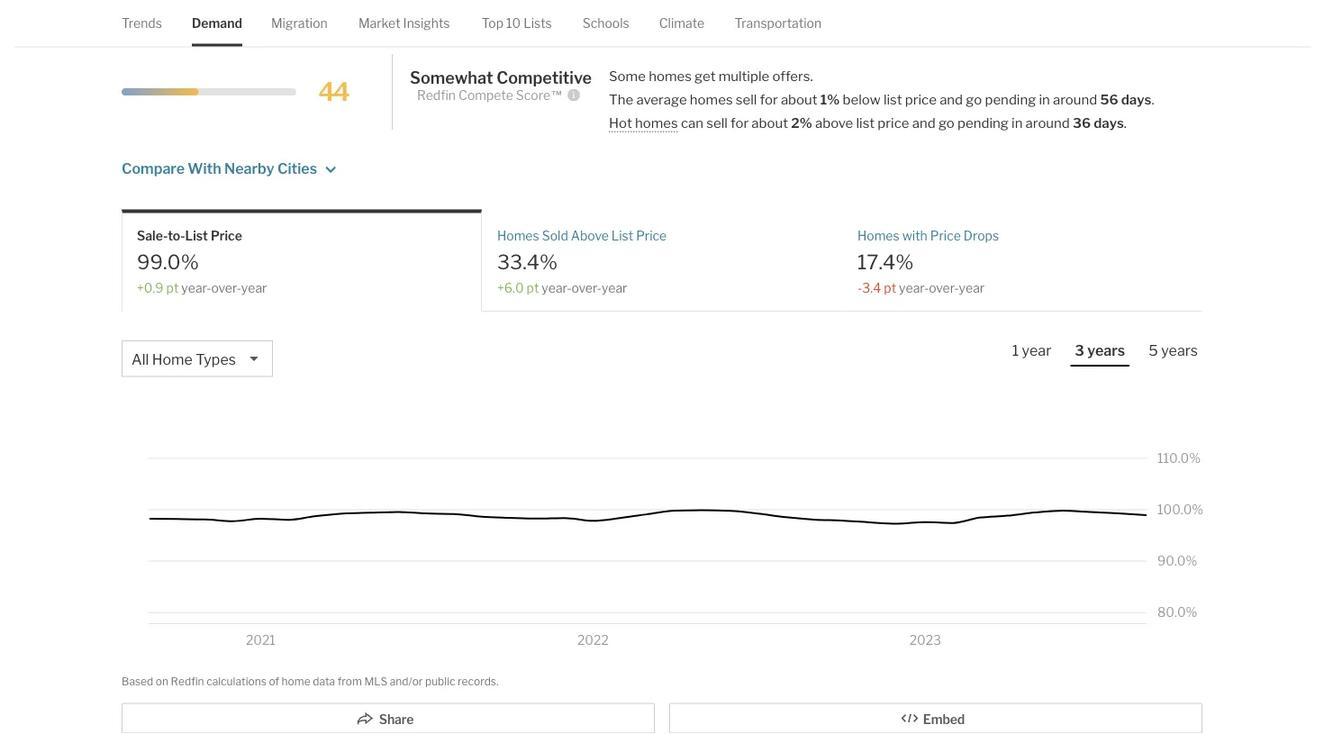 Task type: locate. For each thing, give the bounding box(es) containing it.
0 horizontal spatial over-
[[211, 280, 241, 295]]

price right the above
[[636, 228, 667, 243]]

some
[[609, 68, 646, 84]]

list inside sale-to-list price 99.0% +0.9 pt year-over-year
[[185, 228, 208, 243]]

redfin right on
[[171, 675, 204, 688]]

1 vertical spatial sell
[[736, 91, 757, 107]]

years for 3 years
[[1087, 341, 1125, 359]]

list right the above
[[611, 228, 633, 243]]

year- inside homes sold above list price 33.4% +6.0 pt year-over-year
[[542, 280, 572, 295]]

with
[[902, 228, 928, 243]]

1 horizontal spatial and
[[940, 91, 963, 107]]

2 list from the left
[[611, 228, 633, 243]]

price down below
[[878, 114, 909, 131]]

embed
[[923, 712, 965, 727]]

years inside 3 years button
[[1087, 341, 1125, 359]]

and right below
[[940, 91, 963, 107]]

0 horizontal spatial redfin
[[171, 675, 204, 688]]

over- inside homes sold above list price 33.4% +6.0 pt year-over-year
[[572, 280, 602, 295]]

redfin
[[417, 87, 456, 103], [171, 675, 204, 688]]

over- inside homes with price drops 17.4% -3.4 pt year-over-year
[[929, 280, 959, 295]]

years for 5 years
[[1161, 341, 1198, 359]]

years right 5
[[1161, 341, 1198, 359]]

1 vertical spatial go
[[939, 114, 955, 131]]

year- down 17.4%
[[899, 280, 929, 295]]

migration link
[[271, 0, 328, 46]]

3 over- from the left
[[929, 280, 959, 295]]

for down offers.
[[760, 91, 778, 107]]

homes
[[354, 6, 402, 24], [497, 228, 539, 243], [858, 228, 900, 243]]

get
[[695, 68, 716, 84]]

home
[[152, 350, 193, 368]]

home
[[282, 675, 310, 688]]

somewhat competitive
[[410, 68, 592, 87]]

climate link
[[659, 0, 704, 46]]

2 horizontal spatial over-
[[929, 280, 959, 295]]

36
[[1073, 114, 1091, 131]]

some homes get multiple offers. the average homes  sell for about 1% below list price and  go pending in around 56 days . hot homes can  sell for about 2% above list price and  go pending in around 36 days .
[[609, 68, 1154, 131]]

over- down the above
[[572, 280, 602, 295]]

1 horizontal spatial list
[[884, 91, 902, 107]]

1 horizontal spatial pt
[[527, 280, 539, 295]]

price
[[905, 91, 937, 107], [878, 114, 909, 131]]

homes up 33.4%
[[497, 228, 539, 243]]

1 horizontal spatial 56
[[1100, 91, 1118, 107]]

year- for -
[[899, 280, 929, 295]]

sold
[[542, 228, 568, 243]]

0 vertical spatial and
[[940, 91, 963, 107]]

insights
[[403, 15, 450, 31]]

2 over- from the left
[[572, 280, 602, 295]]

3
[[1075, 341, 1084, 359]]

0 vertical spatial price
[[905, 91, 937, 107]]

3 year- from the left
[[899, 280, 929, 295]]

3 pt from the left
[[884, 280, 896, 295]]

price right to-
[[211, 228, 242, 243]]

1 horizontal spatial in
[[1012, 114, 1023, 131]]

over- for -
[[929, 280, 959, 295]]

homes up average
[[649, 68, 692, 84]]

0 vertical spatial for
[[760, 91, 778, 107]]

over- inside sale-to-list price 99.0% +0.9 pt year-over-year
[[211, 280, 241, 295]]

™
[[550, 87, 563, 103]]

homes
[[649, 68, 692, 84], [690, 91, 733, 107], [635, 114, 678, 131]]

2 vertical spatial in
[[1012, 114, 1023, 131]]

1 vertical spatial 56
[[1100, 91, 1118, 107]]

competitive.
[[267, 6, 351, 24]]

1 vertical spatial .
[[1124, 114, 1127, 131]]

1 years from the left
[[1087, 341, 1125, 359]]

years right 3 on the top right of page
[[1087, 341, 1125, 359]]

days
[[1121, 91, 1152, 107], [1094, 114, 1124, 131]]

and right above
[[912, 114, 936, 131]]

compare with nearby cities
[[122, 159, 317, 177]]

year- down 99.0%
[[181, 280, 211, 295]]

over- up types
[[211, 280, 241, 295]]

price right with
[[930, 228, 961, 243]]

0 vertical spatial go
[[966, 91, 982, 107]]

pt inside homes sold above list price 33.4% +6.0 pt year-over-year
[[527, 280, 539, 295]]

2 horizontal spatial homes
[[858, 228, 900, 243]]

about up 2%
[[781, 91, 818, 107]]

1 list from the left
[[185, 228, 208, 243]]

0 horizontal spatial 56
[[446, 6, 465, 24]]

2 year- from the left
[[542, 280, 572, 295]]

migration
[[271, 15, 328, 31]]

56 inside some homes get multiple offers. the average homes  sell for about 1% below list price and  go pending in around 56 days . hot homes can  sell for about 2% above list price and  go pending in around 36 days .
[[1100, 91, 1118, 107]]

1 horizontal spatial for
[[760, 91, 778, 107]]

2 vertical spatial homes
[[635, 114, 678, 131]]

year
[[241, 280, 267, 295], [602, 280, 627, 295], [959, 280, 985, 295], [1022, 341, 1051, 359]]

1 vertical spatial redfin
[[171, 675, 204, 688]]

1 horizontal spatial redfin
[[417, 87, 456, 103]]

0 horizontal spatial .
[[1124, 114, 1127, 131]]

0 vertical spatial .
[[1152, 91, 1154, 107]]

list inside homes sold above list price 33.4% +6.0 pt year-over-year
[[611, 228, 633, 243]]

sell right can
[[706, 114, 728, 131]]

trends link
[[122, 0, 162, 46]]

sell
[[405, 6, 428, 24], [736, 91, 757, 107], [706, 114, 728, 131]]

homes inside homes sold above list price 33.4% +6.0 pt year-over-year
[[497, 228, 539, 243]]

0 vertical spatial 56
[[446, 6, 465, 24]]

multiple
[[719, 68, 769, 84]]

year- down 33.4%
[[542, 280, 572, 295]]

pending
[[985, 91, 1036, 107], [958, 114, 1009, 131]]

.
[[1152, 91, 1154, 107], [1124, 114, 1127, 131]]

0 vertical spatial days
[[1121, 91, 1152, 107]]

0 horizontal spatial and
[[912, 114, 936, 131]]

1 year- from the left
[[181, 280, 211, 295]]

list
[[185, 228, 208, 243], [611, 228, 633, 243]]

2 horizontal spatial year-
[[899, 280, 929, 295]]

1 vertical spatial for
[[731, 114, 749, 131]]

price right below
[[905, 91, 937, 107]]

0 horizontal spatial list
[[856, 114, 875, 131]]

17.4%
[[858, 250, 914, 274]]

homes left the insights
[[354, 6, 402, 24]]

0 vertical spatial around
[[1053, 91, 1097, 107]]

homes for 17.4%
[[858, 228, 900, 243]]

redfin left 'compete'
[[417, 87, 456, 103]]

homes down the get
[[690, 91, 733, 107]]

about left 2%
[[752, 114, 788, 131]]

list up 99.0%
[[185, 228, 208, 243]]

1 horizontal spatial year-
[[542, 280, 572, 295]]

for down multiple
[[731, 114, 749, 131]]

around up 36
[[1053, 91, 1097, 107]]

2 horizontal spatial pt
[[884, 280, 896, 295]]

1 horizontal spatial over-
[[572, 280, 602, 295]]

list down below
[[856, 114, 875, 131]]

years inside 5 years button
[[1161, 341, 1198, 359]]

over- for 33.4%
[[572, 280, 602, 295]]

on
[[156, 675, 168, 688]]

1 horizontal spatial sell
[[706, 114, 728, 131]]

all home types
[[132, 350, 236, 368]]

56
[[446, 6, 465, 24], [1100, 91, 1118, 107]]

1 horizontal spatial .
[[1152, 91, 1154, 107]]

homes with price drops 17.4% -3.4 pt year-over-year
[[858, 228, 999, 295]]

2 years from the left
[[1161, 341, 1198, 359]]

price
[[211, 228, 242, 243], [636, 228, 667, 243], [930, 228, 961, 243]]

transportation link
[[734, 0, 822, 46]]

2 price from the left
[[636, 228, 667, 243]]

sell right market
[[405, 6, 428, 24]]

pt inside sale-to-list price 99.0% +0.9 pt year-over-year
[[166, 280, 179, 295]]

1 vertical spatial about
[[752, 114, 788, 131]]

pt for -
[[884, 280, 896, 295]]

all
[[132, 350, 149, 368]]

pt right 3.4
[[884, 280, 896, 295]]

around
[[1053, 91, 1097, 107], [1026, 114, 1070, 131]]

go
[[966, 91, 982, 107], [939, 114, 955, 131]]

2%
[[791, 114, 812, 131]]

score
[[516, 87, 550, 103]]

around left 36
[[1026, 114, 1070, 131]]

over-
[[211, 280, 241, 295], [572, 280, 602, 295], [929, 280, 959, 295]]

year inside button
[[1022, 341, 1051, 359]]

0 horizontal spatial years
[[1087, 341, 1125, 359]]

1 price from the left
[[211, 228, 242, 243]]

for
[[760, 91, 778, 107], [731, 114, 749, 131]]

chicago is somewhat competitive. homes sell in 56 days.
[[122, 6, 502, 24]]

list right below
[[884, 91, 902, 107]]

1 vertical spatial around
[[1026, 114, 1070, 131]]

year inside homes with price drops 17.4% -3.4 pt year-over-year
[[959, 280, 985, 295]]

1 over- from the left
[[211, 280, 241, 295]]

share
[[379, 712, 414, 727]]

years
[[1087, 341, 1125, 359], [1161, 341, 1198, 359]]

3 price from the left
[[930, 228, 961, 243]]

10
[[506, 15, 521, 31]]

can
[[681, 114, 704, 131]]

0 horizontal spatial sell
[[405, 6, 428, 24]]

1 vertical spatial and
[[912, 114, 936, 131]]

1 horizontal spatial homes
[[497, 228, 539, 243]]

homes down average
[[635, 114, 678, 131]]

homes inside homes with price drops 17.4% -3.4 pt year-over-year
[[858, 228, 900, 243]]

2 vertical spatial sell
[[706, 114, 728, 131]]

pt
[[166, 280, 179, 295], [527, 280, 539, 295], [884, 280, 896, 295]]

climate
[[659, 15, 704, 31]]

0 horizontal spatial price
[[211, 228, 242, 243]]

0 vertical spatial pending
[[985, 91, 1036, 107]]

homes up 17.4%
[[858, 228, 900, 243]]

1 horizontal spatial price
[[636, 228, 667, 243]]

mls
[[364, 675, 388, 688]]

0 horizontal spatial in
[[431, 6, 443, 24]]

0 horizontal spatial pt
[[166, 280, 179, 295]]

with
[[188, 159, 221, 177]]

2 horizontal spatial in
[[1039, 91, 1050, 107]]

3 years
[[1075, 341, 1125, 359]]

pt right +0.9
[[166, 280, 179, 295]]

pt inside homes with price drops 17.4% -3.4 pt year-over-year
[[884, 280, 896, 295]]

1 horizontal spatial years
[[1161, 341, 1198, 359]]

1 vertical spatial pending
[[958, 114, 1009, 131]]

price inside homes sold above list price 33.4% +6.0 pt year-over-year
[[636, 228, 667, 243]]

0 horizontal spatial year-
[[181, 280, 211, 295]]

year- inside homes with price drops 17.4% -3.4 pt year-over-year
[[899, 280, 929, 295]]

1 pt from the left
[[166, 280, 179, 295]]

2 horizontal spatial price
[[930, 228, 961, 243]]

market insights link
[[358, 0, 450, 46]]

transportation
[[734, 15, 822, 31]]

sell down multiple
[[736, 91, 757, 107]]

0 horizontal spatial list
[[185, 228, 208, 243]]

1 horizontal spatial list
[[611, 228, 633, 243]]

over- right 3.4
[[929, 280, 959, 295]]

is
[[180, 6, 190, 24]]

2 pt from the left
[[527, 280, 539, 295]]

pt right the +6.0
[[527, 280, 539, 295]]



Task type: vqa. For each thing, say whether or not it's contained in the screenshot.
the leftmost "Homes"
yes



Task type: describe. For each thing, give the bounding box(es) containing it.
0 vertical spatial redfin
[[417, 87, 456, 103]]

+6.0
[[497, 280, 524, 295]]

top 10 lists
[[482, 15, 552, 31]]

the
[[609, 91, 633, 107]]

1 year button
[[1008, 341, 1056, 365]]

year- inside sale-to-list price 99.0% +0.9 pt year-over-year
[[181, 280, 211, 295]]

average
[[636, 91, 687, 107]]

sale-to-list price 99.0% +0.9 pt year-over-year
[[137, 228, 267, 295]]

schools link
[[583, 0, 629, 46]]

data
[[313, 675, 335, 688]]

compete
[[459, 87, 513, 103]]

demand
[[192, 15, 242, 31]]

1 vertical spatial homes
[[690, 91, 733, 107]]

from
[[338, 675, 362, 688]]

below
[[843, 91, 881, 107]]

0 vertical spatial sell
[[405, 6, 428, 24]]

offers.
[[772, 68, 813, 84]]

somewhat
[[410, 68, 493, 87]]

redfin compete score ™
[[417, 87, 563, 103]]

44
[[318, 76, 349, 107]]

0 horizontal spatial for
[[731, 114, 749, 131]]

calculations
[[206, 675, 266, 688]]

1%
[[820, 91, 840, 107]]

nearby
[[224, 159, 274, 177]]

year- for 33.4%
[[542, 280, 572, 295]]

0 horizontal spatial go
[[939, 114, 955, 131]]

above
[[815, 114, 853, 131]]

demand link
[[192, 0, 242, 46]]

trends
[[122, 15, 162, 31]]

5 years
[[1149, 341, 1198, 359]]

1 vertical spatial price
[[878, 114, 909, 131]]

types
[[196, 350, 236, 368]]

based
[[122, 675, 153, 688]]

1 horizontal spatial go
[[966, 91, 982, 107]]

competitive
[[497, 68, 592, 87]]

schools
[[583, 15, 629, 31]]

0 horizontal spatial homes
[[354, 6, 402, 24]]

3 years button
[[1070, 341, 1130, 367]]

0 vertical spatial about
[[781, 91, 818, 107]]

year inside sale-to-list price 99.0% +0.9 pt year-over-year
[[241, 280, 267, 295]]

1 vertical spatial days
[[1094, 114, 1124, 131]]

share button
[[122, 703, 655, 734]]

pt for 33.4%
[[527, 280, 539, 295]]

5 years button
[[1144, 341, 1203, 365]]

of
[[269, 675, 279, 688]]

1 vertical spatial in
[[1039, 91, 1050, 107]]

records.
[[458, 675, 499, 688]]

lists
[[524, 15, 552, 31]]

0 vertical spatial homes
[[649, 68, 692, 84]]

homes for 33.4%
[[497, 228, 539, 243]]

public
[[425, 675, 455, 688]]

price inside sale-to-list price 99.0% +0.9 pt year-over-year
[[211, 228, 242, 243]]

1 vertical spatial list
[[856, 114, 875, 131]]

1
[[1012, 341, 1019, 359]]

99.0%
[[137, 250, 199, 274]]

price inside homes with price drops 17.4% -3.4 pt year-over-year
[[930, 228, 961, 243]]

to-
[[168, 228, 185, 243]]

1 year
[[1012, 341, 1051, 359]]

above
[[571, 228, 609, 243]]

market insights
[[358, 15, 450, 31]]

hot
[[609, 114, 632, 131]]

compare
[[122, 159, 185, 177]]

top
[[482, 15, 504, 31]]

-
[[858, 280, 862, 295]]

and/or
[[390, 675, 423, 688]]

cities
[[277, 159, 317, 177]]

5
[[1149, 341, 1158, 359]]

homes sold above list price 33.4% +6.0 pt year-over-year
[[497, 228, 667, 295]]

days.
[[468, 6, 502, 24]]

drops
[[964, 228, 999, 243]]

+0.9
[[137, 280, 164, 295]]

embed button
[[669, 703, 1203, 734]]

0 vertical spatial in
[[431, 6, 443, 24]]

top 10 lists link
[[482, 0, 552, 46]]

chicago
[[122, 6, 177, 24]]

3.4
[[862, 280, 881, 295]]

sale-
[[137, 228, 168, 243]]

2 horizontal spatial sell
[[736, 91, 757, 107]]

33.4%
[[497, 250, 558, 274]]

year inside homes sold above list price 33.4% +6.0 pt year-over-year
[[602, 280, 627, 295]]

based on redfin calculations of home data from mls and/or public records.
[[122, 675, 499, 688]]

0 vertical spatial list
[[884, 91, 902, 107]]

somewhat
[[194, 6, 264, 24]]

market
[[358, 15, 400, 31]]



